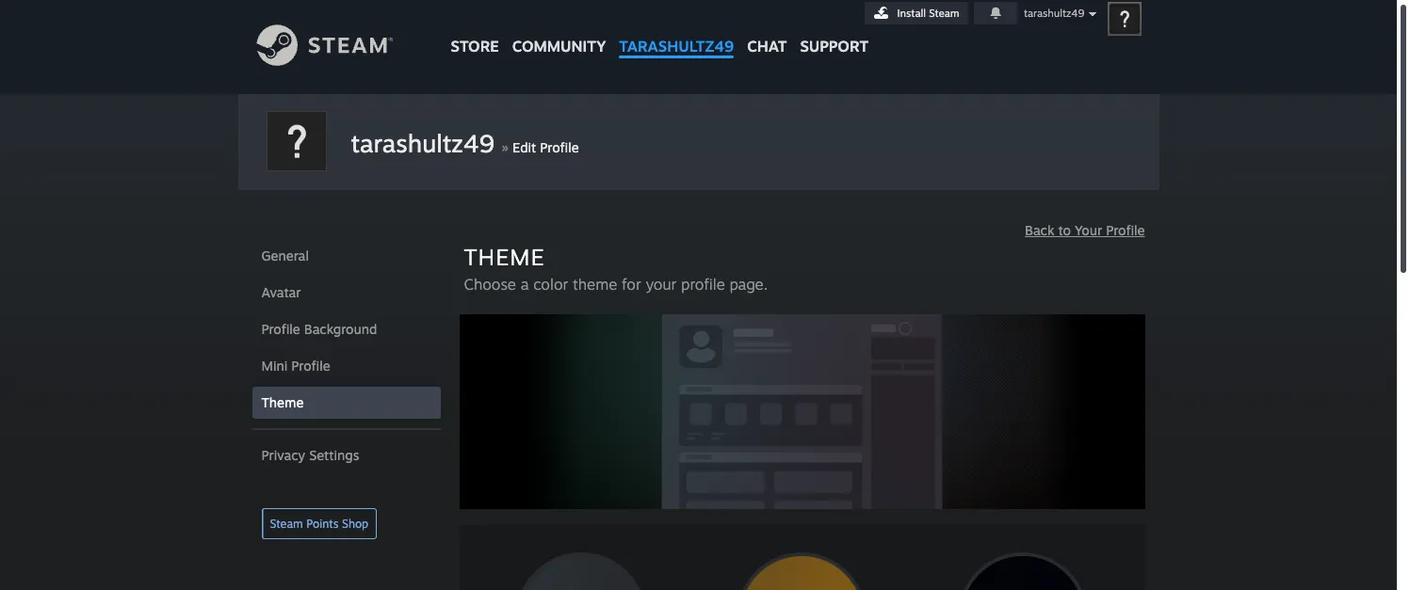 Task type: locate. For each thing, give the bounding box(es) containing it.
1 vertical spatial theme
[[261, 395, 304, 411]]

profile right edit
[[540, 139, 579, 155]]

store
[[451, 37, 499, 56]]

1 vertical spatial steam
[[270, 517, 303, 531]]

support link
[[794, 0, 876, 60]]

theme up choose
[[464, 243, 545, 271]]

community link
[[506, 0, 613, 65]]

profile right mini
[[291, 358, 330, 374]]

1 vertical spatial tarashultz49
[[619, 37, 734, 56]]

0 horizontal spatial theme
[[261, 395, 304, 411]]

tarashultz49 link left the chat
[[613, 0, 741, 65]]

theme
[[464, 243, 545, 271], [261, 395, 304, 411]]

0 vertical spatial tarashultz49
[[1024, 7, 1085, 20]]

to
[[1059, 222, 1071, 238]]

profile
[[681, 275, 725, 294]]

1 horizontal spatial tarashultz49
[[619, 37, 734, 56]]

theme down mini
[[261, 395, 304, 411]]

color
[[534, 275, 568, 294]]

edit
[[513, 139, 536, 155]]

support
[[800, 37, 869, 56]]

install steam link
[[865, 2, 968, 24]]

your
[[1075, 222, 1103, 238]]

1 horizontal spatial steam
[[929, 7, 960, 20]]

0 horizontal spatial tarashultz49
[[351, 128, 495, 158]]

a
[[521, 275, 529, 294]]

steam left points
[[270, 517, 303, 531]]

profile right your on the top
[[1106, 222, 1145, 238]]

theme inside theme choose a color theme for your profile page.
[[464, 243, 545, 271]]

settings
[[309, 448, 359, 464]]

back to your profile
[[1025, 222, 1145, 238]]

tarashultz49 link
[[613, 0, 741, 65], [351, 128, 495, 158]]

0 horizontal spatial steam
[[270, 517, 303, 531]]

steam points shop link
[[261, 509, 377, 540]]

tarashultz49
[[1024, 7, 1085, 20], [619, 37, 734, 56], [351, 128, 495, 158]]

profile background link
[[252, 314, 441, 346]]

tarashultz49 link left »
[[351, 128, 495, 158]]

chat link
[[741, 0, 794, 60]]

theme for theme
[[261, 395, 304, 411]]

profile inside tarashultz49 » edit profile
[[540, 139, 579, 155]]

theme choose a color theme for your profile page.
[[464, 243, 768, 294]]

store link
[[444, 0, 506, 65]]

choose
[[464, 275, 516, 294]]

1 vertical spatial tarashultz49 link
[[351, 128, 495, 158]]

privacy settings
[[261, 448, 359, 464]]

privacy
[[261, 448, 305, 464]]

general
[[261, 248, 309, 264]]

background
[[304, 321, 377, 337]]

1 horizontal spatial tarashultz49 link
[[613, 0, 741, 65]]

tarashultz49 » edit profile
[[351, 128, 579, 158]]

profile inside mini profile link
[[291, 358, 330, 374]]

install steam
[[898, 7, 960, 20]]

back
[[1025, 222, 1055, 238]]

theme link
[[252, 387, 441, 419]]

your
[[646, 275, 677, 294]]

profile
[[540, 139, 579, 155], [1106, 222, 1145, 238], [261, 321, 300, 337], [291, 358, 330, 374]]

avatar
[[261, 285, 301, 301]]

steam points shop
[[270, 517, 369, 531]]

steam
[[929, 7, 960, 20], [270, 517, 303, 531]]

2 vertical spatial tarashultz49
[[351, 128, 495, 158]]

community
[[512, 37, 606, 56]]

steam right the install
[[929, 7, 960, 20]]

profile down avatar
[[261, 321, 300, 337]]

0 vertical spatial tarashultz49 link
[[613, 0, 741, 65]]

avatar link
[[252, 277, 441, 309]]

0 vertical spatial theme
[[464, 243, 545, 271]]

1 horizontal spatial theme
[[464, 243, 545, 271]]

»
[[502, 138, 509, 156]]

theme
[[573, 275, 617, 294]]



Task type: describe. For each thing, give the bounding box(es) containing it.
back to your profile link
[[1025, 222, 1145, 238]]

mini
[[261, 358, 288, 374]]

theme for theme choose a color theme for your profile page.
[[464, 243, 545, 271]]

chat
[[747, 37, 787, 56]]

edit profile link
[[513, 139, 579, 155]]

for
[[622, 275, 641, 294]]

0 horizontal spatial tarashultz49 link
[[351, 128, 495, 158]]

profile inside profile background link
[[261, 321, 300, 337]]

points
[[306, 517, 339, 531]]

general link
[[252, 240, 441, 272]]

install
[[898, 7, 926, 20]]

mini profile link
[[252, 351, 441, 383]]

profile background
[[261, 321, 377, 337]]

page.
[[730, 275, 768, 294]]

shop
[[342, 517, 369, 531]]

2 horizontal spatial tarashultz49
[[1024, 7, 1085, 20]]

0 vertical spatial steam
[[929, 7, 960, 20]]

mini profile
[[261, 358, 330, 374]]

privacy settings link
[[252, 440, 441, 472]]



Task type: vqa. For each thing, say whether or not it's contained in the screenshot.
the middle TARASHULTZ49
yes



